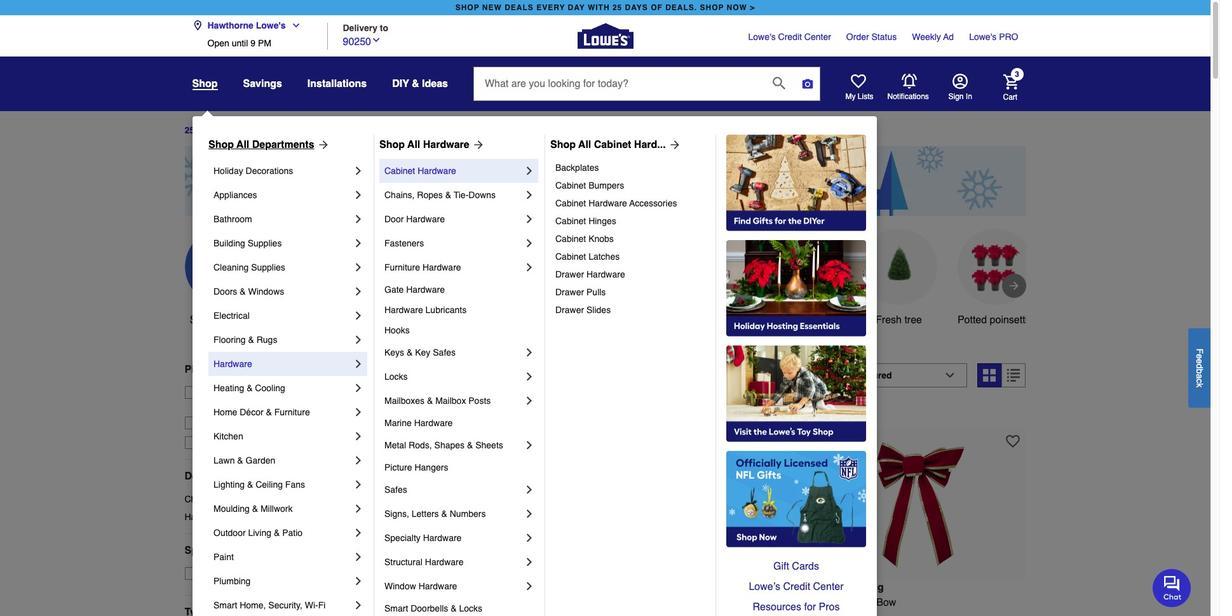 Task type: describe. For each thing, give the bounding box(es) containing it.
100-count 20.62-ft multicolor incandescent plug-in christmas string lights
[[594, 597, 788, 616]]

lawn & garden
[[214, 456, 275, 466]]

chevron right image for signs, letters & numbers
[[523, 508, 536, 520]]

chevron right image for heating & cooling
[[352, 382, 365, 395]]

chevron right image for hardware
[[352, 358, 365, 371]]

100- inside holiday living 100-count 20.62-ft white incandescent plug- in christmas string lights
[[373, 597, 394, 609]]

hangers
[[415, 463, 448, 473]]

find gifts for the diyer. image
[[726, 135, 866, 231]]

fresh
[[876, 314, 902, 326]]

1001813120 element
[[373, 406, 433, 419]]

mailboxes
[[384, 396, 425, 406]]

center for lowe's credit center
[[813, 581, 844, 593]]

appliances
[[214, 190, 257, 200]]

chevron right image for safes
[[523, 484, 536, 496]]

visit the lowe's toy shop. image
[[726, 346, 866, 442]]

& inside 'link'
[[445, 190, 451, 200]]

decoration
[[682, 330, 729, 341]]

officially licensed n f l gifts. shop now. image
[[726, 451, 866, 548]]

lowe's home improvement notification center image
[[901, 74, 917, 89]]

Search Query text field
[[474, 67, 763, 100]]

holiday living button
[[571, 229, 647, 328]]

gate hardware
[[384, 285, 445, 295]]

hardware for marine hardware
[[414, 418, 453, 428]]

cabinet latches
[[555, 252, 620, 262]]

holiday up posts
[[482, 370, 537, 388]]

grid view image
[[983, 369, 996, 382]]

0 horizontal spatial in
[[466, 370, 478, 388]]

potted poinsettia button
[[957, 229, 1034, 328]]

flooring
[[214, 335, 246, 345]]

lights inside 100-count 20.62-ft multicolor incandescent plug-in christmas string lights
[[707, 612, 734, 616]]

d
[[1195, 364, 1205, 369]]

keys
[[384, 348, 404, 358]]

25 days of deals
[[185, 125, 255, 136]]

supplies for cleaning supplies
[[251, 262, 285, 273]]

lowe's home improvement logo image
[[577, 8, 633, 64]]

doors & windows
[[214, 287, 284, 297]]

in inside "button"
[[966, 92, 972, 101]]

1 vertical spatial 25
[[185, 125, 195, 136]]

cabinet for cabinet knobs
[[555, 234, 586, 244]]

living for holiday living 8.5-in w red bow
[[854, 582, 884, 593]]

hawthorne for hawthorne lowe's
[[207, 20, 253, 31]]

notifications
[[887, 92, 929, 101]]

compare for 5013254527 element
[[837, 407, 874, 417]]

holiday for holiday living 8.5-in w red bow
[[814, 582, 851, 593]]

1 horizontal spatial safes
[[433, 348, 456, 358]]

hardware for furniture hardware
[[423, 262, 461, 273]]

camera image
[[801, 78, 814, 90]]

chevron right image for kitchen
[[352, 430, 365, 443]]

count inside 100-count 20.62-ft multicolor incandescent plug-in christmas string lights
[[614, 597, 641, 609]]

every
[[536, 3, 565, 12]]

picture
[[384, 463, 412, 473]]

chains, ropes & tie-downs
[[384, 190, 496, 200]]

cabinet hardware link
[[384, 159, 523, 183]]

lawn & garden link
[[214, 449, 352, 473]]

shop new deals every day with 25 days of deals. shop now > link
[[453, 0, 758, 15]]

2 shop from the left
[[700, 3, 724, 12]]

chevron right image for lawn & garden
[[352, 454, 365, 467]]

arrow right image for shop all cabinet hard...
[[666, 139, 681, 151]]

search image
[[773, 77, 785, 89]]

heart outline image
[[1006, 434, 1020, 448]]

lights inside holiday living 100-count 20.62-ft white incandescent plug- in christmas string lights
[[463, 612, 490, 616]]

multicolor
[[681, 597, 725, 609]]

specialty hardware
[[384, 533, 462, 543]]

pro
[[999, 32, 1018, 42]]

potted poinsettia
[[958, 314, 1033, 326]]

departments element
[[185, 470, 353, 483]]

chains, ropes & tie-downs link
[[384, 183, 523, 207]]

my
[[846, 92, 856, 101]]

& left patio
[[274, 528, 280, 538]]

chevron right image for specialty hardware
[[523, 532, 536, 545]]

pm
[[258, 38, 271, 48]]

security,
[[268, 601, 302, 611]]

smart for smart doorbells & locks
[[384, 604, 408, 614]]

all for deals
[[216, 314, 227, 326]]

deals inside "shop all deals" button
[[230, 314, 256, 326]]

b
[[1195, 369, 1205, 374]]

shop all deals button
[[185, 229, 261, 328]]

hawthorne lowe's & nearby stores
[[204, 400, 341, 410]]

offers
[[223, 545, 253, 557]]

1 vertical spatial departments
[[185, 471, 247, 482]]

chevron down image inside the hawthorne lowe's button
[[286, 20, 301, 31]]

chevron right image for building supplies
[[352, 237, 365, 250]]

nearby
[[287, 400, 315, 410]]

0 vertical spatial deals
[[232, 125, 255, 136]]

decorations for christmas decorations
[[227, 494, 275, 504]]

installations
[[307, 78, 367, 90]]

chevron right image for fasteners
[[523, 237, 536, 250]]

paint
[[214, 552, 234, 562]]

>
[[750, 3, 755, 12]]

0 vertical spatial pickup
[[185, 364, 218, 375]]

store
[[224, 388, 246, 398]]

heart outline image
[[786, 434, 800, 448]]

free store pickup today at:
[[204, 388, 313, 398]]

cabinet bumpers link
[[555, 177, 707, 194]]

hawthorne for hawthorne lowe's & nearby stores
[[204, 400, 247, 410]]

chevron right image for window hardware
[[523, 580, 536, 593]]

hardware for cabinet hardware accessories
[[589, 198, 627, 208]]

all for departments
[[236, 139, 249, 151]]

& down window hardware link
[[451, 604, 457, 614]]

order status link
[[846, 31, 897, 43]]

smart doorbells & locks link
[[384, 599, 536, 616]]

supplies for building supplies
[[248, 238, 282, 248]]

chevron right image for appliances
[[352, 189, 365, 201]]

chevron right image for paint
[[352, 551, 365, 564]]

plug- inside 100-count 20.62-ft multicolor incandescent plug-in christmas string lights
[[594, 612, 618, 616]]

hardware for window hardware
[[419, 581, 457, 592]]

& left ceiling
[[247, 480, 253, 490]]

furniture inside home décor & furniture link
[[274, 407, 310, 418]]

sale
[[222, 569, 240, 579]]

list view image
[[1008, 369, 1020, 382]]

cleaning
[[214, 262, 249, 273]]

f e e d b a c k
[[1195, 348, 1205, 387]]

picture hangers link
[[384, 458, 536, 478]]

location image
[[192, 20, 202, 31]]

20.62- inside holiday living 100-count 20.62-ft white incandescent plug- in christmas string lights
[[424, 597, 452, 609]]

holiday living 8.5-in w red bow
[[814, 582, 896, 609]]

holiday for holiday living
[[577, 314, 611, 326]]

1 vertical spatial delivery
[[231, 364, 271, 375]]

chevron right image for outdoor living & patio
[[352, 527, 365, 540]]

special offers button
[[185, 534, 353, 567]]

cabinet bumpers
[[555, 180, 624, 191]]

lowe's
[[749, 581, 780, 593]]

mailboxes & mailbox posts link
[[384, 389, 523, 413]]

1 e from the top
[[1195, 354, 1205, 359]]

installations button
[[307, 72, 367, 95]]

weekly ad
[[912, 32, 954, 42]]

& left key on the left of page
[[407, 348, 413, 358]]

hardware up hooks
[[384, 305, 423, 315]]

cooling
[[255, 383, 285, 393]]

9
[[251, 38, 255, 48]]

lowe's credit center link
[[748, 31, 831, 43]]

sign in button
[[948, 74, 972, 102]]

decorations for holiday decorations
[[246, 166, 293, 176]]

& right letters at the bottom of page
[[441, 509, 447, 519]]

198 products in holiday decorations
[[373, 370, 629, 388]]

hanging
[[687, 314, 725, 326]]

1 vertical spatial safes
[[384, 485, 407, 495]]

& up heating
[[221, 364, 228, 375]]

& left mailbox
[[427, 396, 433, 406]]

open
[[207, 38, 229, 48]]

weekly
[[912, 32, 941, 42]]

pickup & delivery
[[185, 364, 271, 375]]

order status
[[846, 32, 897, 42]]

chevron right image for mailboxes & mailbox posts
[[523, 395, 536, 407]]

deals.
[[665, 3, 697, 12]]

lowe's inside lowe's credit center link
[[748, 32, 776, 42]]

chevron right image for holiday decorations
[[352, 165, 365, 177]]

cabinet for cabinet hardware
[[384, 166, 415, 176]]

red
[[855, 597, 874, 609]]

electrical link
[[214, 304, 352, 328]]

chevron right image for plumbing
[[352, 575, 365, 588]]

hawthorne lowe's button
[[192, 13, 306, 38]]

lowe's pro link
[[969, 31, 1018, 43]]

lowe's credit center link
[[726, 577, 866, 597]]

holiday living
[[577, 314, 641, 326]]

status
[[872, 32, 897, 42]]

arrow right image for shop all hardware
[[469, 139, 485, 151]]

in inside 100-count 20.62-ft multicolor incandescent plug-in christmas string lights
[[618, 612, 626, 616]]

chevron right image for moulding & millwork
[[352, 503, 365, 515]]

cabinet for cabinet bumpers
[[555, 180, 586, 191]]

shop new deals every day with 25 days of deals. shop now >
[[455, 3, 755, 12]]

chevron right image for structural hardware
[[523, 556, 536, 569]]

chevron down image inside 90250 button
[[371, 35, 381, 45]]

incandescent inside 100-count 20.62-ft multicolor incandescent plug-in christmas string lights
[[728, 597, 788, 609]]

signs,
[[384, 509, 409, 519]]

in inside holiday living 100-count 20.62-ft white incandescent plug- in christmas string lights
[[373, 612, 382, 616]]

shop for shop all hardware
[[379, 139, 405, 151]]

chains,
[[384, 190, 415, 200]]

outdoor living & patio link
[[214, 521, 352, 545]]

hardware for specialty hardware
[[423, 533, 462, 543]]

gift
[[773, 561, 789, 573]]



Task type: locate. For each thing, give the bounding box(es) containing it.
25 days of deals link
[[185, 125, 255, 136]]

arrow right image
[[469, 139, 485, 151], [666, 139, 681, 151]]

savings button
[[243, 72, 282, 95]]

holiday inside button
[[577, 314, 611, 326]]

holiday living 100-count 20.62-ft white incandescent plug- in christmas string lights
[[373, 582, 577, 616]]

chevron right image for electrical
[[352, 309, 365, 322]]

cabinet down cabinet knobs
[[555, 252, 586, 262]]

key
[[415, 348, 430, 358]]

shop down open
[[192, 78, 218, 90]]

lowe's up pm
[[256, 20, 286, 31]]

2 ft from the left
[[673, 597, 679, 609]]

0 vertical spatial supplies
[[248, 238, 282, 248]]

ft inside holiday living 100-count 20.62-ft white incandescent plug- in christmas string lights
[[452, 597, 458, 609]]

chevron right image for metal rods, shapes & sheets
[[523, 439, 536, 452]]

2 count from the left
[[614, 597, 641, 609]]

mailbox
[[435, 396, 466, 406]]

0 horizontal spatial shop
[[208, 139, 234, 151]]

compare for 1001813120 element
[[396, 407, 433, 417]]

1 vertical spatial furniture
[[274, 407, 310, 418]]

appliances link
[[214, 183, 352, 207]]

lights down window hardware link
[[463, 612, 490, 616]]

supplies up windows
[[251, 262, 285, 273]]

0 horizontal spatial lights
[[463, 612, 490, 616]]

1 horizontal spatial lights
[[707, 612, 734, 616]]

20.62- left the multicolor on the bottom of page
[[644, 597, 673, 609]]

arrow right image up the backplates link
[[666, 139, 681, 151]]

0 vertical spatial furniture
[[384, 262, 420, 273]]

drawer for drawer hardware
[[555, 269, 584, 280]]

christmas inside holiday living 100-count 20.62-ft white incandescent plug- in christmas string lights
[[385, 612, 430, 616]]

1 incandescent from the left
[[490, 597, 550, 609]]

1 horizontal spatial shop
[[700, 3, 724, 12]]

credit inside lowe's credit center link
[[783, 581, 810, 593]]

wi-
[[305, 601, 318, 611]]

0 vertical spatial white
[[789, 314, 815, 326]]

metal rods, shapes & sheets
[[384, 440, 503, 451]]

pulls
[[587, 287, 606, 297]]

resources
[[753, 602, 801, 613]]

furniture hardware
[[384, 262, 461, 273]]

center up 8.5-
[[813, 581, 844, 593]]

0 vertical spatial locks
[[384, 372, 408, 382]]

2 incandescent from the left
[[728, 597, 788, 609]]

0 horizontal spatial count
[[394, 597, 421, 609]]

all up the backplates
[[578, 139, 591, 151]]

chevron right image left hooks
[[352, 334, 365, 346]]

2 drawer from the top
[[555, 287, 584, 297]]

holiday down structural
[[373, 582, 410, 593]]

chevron right image left window at the left
[[352, 575, 365, 588]]

chevron right image for doors & windows
[[352, 285, 365, 298]]

in left w
[[832, 597, 840, 609]]

chevron right image for smart home, security, wi-fi
[[352, 599, 365, 612]]

25 left days
[[185, 125, 195, 136]]

in
[[966, 92, 972, 101], [373, 612, 382, 616], [618, 612, 626, 616]]

decorations down shop all departments link
[[246, 166, 293, 176]]

0 horizontal spatial arrow right image
[[469, 139, 485, 151]]

1 shop from the left
[[455, 3, 480, 12]]

lowe's inside hawthorne lowe's & nearby stores button
[[249, 400, 277, 410]]

1 count from the left
[[394, 597, 421, 609]]

cabinet up cabinet hinges
[[555, 198, 586, 208]]

chevron right image left door
[[352, 213, 365, 226]]

sign
[[948, 92, 964, 101]]

holiday inside holiday living 8.5-in w red bow
[[814, 582, 851, 593]]

0 horizontal spatial locks
[[384, 372, 408, 382]]

stores
[[317, 400, 341, 410]]

christmas inside 100-count 20.62-ft multicolor incandescent plug-in christmas string lights
[[629, 612, 675, 616]]

shop for shop all departments
[[208, 139, 234, 151]]

1 horizontal spatial shop
[[379, 139, 405, 151]]

center left order
[[804, 32, 831, 42]]

lowe's down the free store pickup today at: at the left
[[249, 400, 277, 410]]

0 vertical spatial in
[[466, 370, 478, 388]]

cabinet up chains,
[[384, 166, 415, 176]]

living up 'red'
[[854, 582, 884, 593]]

1 ft from the left
[[452, 597, 458, 609]]

chevron right image for flooring & rugs
[[352, 334, 365, 346]]

chevron right image left specialty
[[352, 527, 365, 540]]

hardware for cabinet hardware
[[418, 166, 456, 176]]

1 horizontal spatial count
[[614, 597, 641, 609]]

garden
[[246, 456, 275, 466]]

0 horizontal spatial arrow right image
[[314, 139, 330, 151]]

sign in
[[948, 92, 972, 101]]

living for holiday living 100-count 20.62-ft white incandescent plug- in christmas string lights
[[413, 582, 443, 593]]

2 100- from the left
[[594, 597, 614, 609]]

0 horizontal spatial chevron down image
[[286, 20, 301, 31]]

& left tie-
[[445, 190, 451, 200]]

0 horizontal spatial furniture
[[274, 407, 310, 418]]

shop inside button
[[190, 314, 213, 326]]

cabinet latches link
[[555, 248, 707, 266]]

ft right doorbells
[[452, 597, 458, 609]]

delivery up 90250
[[343, 23, 377, 33]]

specialty hardware link
[[384, 526, 523, 550]]

lowe's left pro
[[969, 32, 997, 42]]

8.5-
[[814, 597, 832, 609]]

2 lights from the left
[[707, 612, 734, 616]]

holiday hosting essentials. image
[[726, 240, 866, 337]]

1 horizontal spatial 20.62-
[[644, 597, 673, 609]]

white button
[[764, 229, 840, 328]]

2 shop from the left
[[379, 139, 405, 151]]

christmas inside "link"
[[185, 494, 225, 504]]

days
[[197, 125, 218, 136]]

cabinet up cabinet knobs
[[555, 216, 586, 226]]

lists
[[858, 92, 874, 101]]

1 vertical spatial locks
[[459, 604, 482, 614]]

chevron right image left cabinet latches
[[523, 261, 536, 274]]

all for hardware
[[407, 139, 420, 151]]

& right diy
[[412, 78, 419, 90]]

hardware
[[423, 139, 469, 151], [418, 166, 456, 176], [589, 198, 627, 208], [406, 214, 445, 224], [423, 262, 461, 273], [587, 269, 625, 280], [406, 285, 445, 295], [384, 305, 423, 315], [214, 359, 252, 369], [414, 418, 453, 428], [423, 533, 462, 543], [425, 557, 464, 568], [419, 581, 457, 592]]

0 horizontal spatial string
[[433, 612, 460, 616]]

hawthorne lowe's
[[207, 20, 286, 31]]

arrow right image up the holiday decorations "link"
[[314, 139, 330, 151]]

chevron right image for furniture hardware
[[523, 261, 536, 274]]

chevron right image for chains, ropes & tie-downs
[[523, 189, 536, 201]]

1 lights from the left
[[463, 612, 490, 616]]

hawthorne up 'open until 9 pm'
[[207, 20, 253, 31]]

shop for shop all cabinet hard...
[[550, 139, 576, 151]]

hawthorne inside hawthorne lowe's & nearby stores button
[[204, 400, 247, 410]]

90250 button
[[343, 33, 381, 49]]

1 horizontal spatial 25
[[613, 3, 622, 12]]

0 vertical spatial chevron down image
[[286, 20, 301, 31]]

3 drawer from the top
[[555, 305, 584, 315]]

hardware down flooring
[[214, 359, 252, 369]]

shop all departments link
[[208, 137, 330, 153]]

all for cabinet
[[578, 139, 591, 151]]

hawthorne down store
[[204, 400, 247, 410]]

0 vertical spatial departments
[[252, 139, 314, 151]]

count inside holiday living 100-count 20.62-ft white incandescent plug- in christmas string lights
[[394, 597, 421, 609]]

moulding & millwork
[[214, 504, 293, 514]]

drawer down drawer pulls on the top left
[[555, 305, 584, 315]]

deals right of
[[232, 125, 255, 136]]

1 horizontal spatial arrow right image
[[1008, 280, 1020, 292]]

chevron right image left metal on the bottom of the page
[[352, 430, 365, 443]]

christmas
[[185, 494, 225, 504], [385, 612, 430, 616], [629, 612, 675, 616]]

chevron right image for door hardware
[[523, 213, 536, 226]]

a
[[1195, 374, 1205, 379]]

until
[[232, 38, 248, 48]]

100- inside 100-count 20.62-ft multicolor incandescent plug-in christmas string lights
[[594, 597, 614, 609]]

1 horizontal spatial ft
[[673, 597, 679, 609]]

sheets
[[475, 440, 503, 451]]

0 horizontal spatial 25
[[185, 125, 195, 136]]

ropes
[[417, 190, 443, 200]]

patio
[[282, 528, 303, 538]]

1 vertical spatial credit
[[783, 581, 810, 593]]

fresh tree
[[876, 314, 922, 326]]

e
[[1195, 354, 1205, 359], [1195, 359, 1205, 364]]

on sale
[[207, 569, 240, 579]]

led
[[406, 314, 426, 326]]

credit inside lowe's credit center link
[[778, 32, 802, 42]]

hawthorne lowe's & nearby stores button
[[204, 399, 341, 412]]

living inside holiday living 100-count 20.62-ft white incandescent plug- in christmas string lights
[[413, 582, 443, 593]]

living up doorbells
[[413, 582, 443, 593]]

0 horizontal spatial 100-
[[373, 597, 394, 609]]

arrow right image inside shop all departments link
[[314, 139, 330, 151]]

holiday up the appliances
[[214, 166, 243, 176]]

1 drawer from the top
[[555, 269, 584, 280]]

to
[[380, 23, 388, 33]]

incandescent inside holiday living 100-count 20.62-ft white incandescent plug- in christmas string lights
[[490, 597, 550, 609]]

chat invite button image
[[1153, 569, 1192, 608]]

kitchen
[[214, 432, 243, 442]]

holiday for holiday living 100-count 20.62-ft white incandescent plug- in christmas string lights
[[373, 582, 410, 593]]

supplies up cleaning supplies
[[248, 238, 282, 248]]

holiday up 8.5-
[[814, 582, 851, 593]]

moulding
[[214, 504, 250, 514]]

0 vertical spatial safes
[[433, 348, 456, 358]]

1 horizontal spatial 100-
[[594, 597, 614, 609]]

bow
[[877, 597, 896, 609]]

1 horizontal spatial incandescent
[[728, 597, 788, 609]]

& right décor
[[266, 407, 272, 418]]

0 vertical spatial 25
[[613, 3, 622, 12]]

marine hardware link
[[384, 413, 536, 433]]

departments up the holiday decorations "link"
[[252, 139, 314, 151]]

0 horizontal spatial incandescent
[[490, 597, 550, 609]]

25 days of deals. shop new deals every day. while supplies last. image
[[185, 146, 1026, 216]]

string inside 100-count 20.62-ft multicolor incandescent plug-in christmas string lights
[[677, 612, 704, 616]]

decorations for hanukkah decorations
[[227, 512, 275, 522]]

chevron right image for cleaning supplies
[[352, 261, 365, 274]]

shop inside "link"
[[550, 139, 576, 151]]

gate
[[384, 285, 404, 295]]

my lists link
[[846, 74, 874, 102]]

1 horizontal spatial pickup
[[248, 388, 275, 398]]

in inside holiday living 8.5-in w red bow
[[832, 597, 840, 609]]

lubricants
[[426, 305, 467, 315]]

1 shop from the left
[[208, 139, 234, 151]]

marine hardware
[[384, 418, 453, 428]]

pickup up hawthorne lowe's & nearby stores
[[248, 388, 275, 398]]

hardware down 'specialty hardware' link
[[425, 557, 464, 568]]

chevron right image for lighting & ceiling fans
[[352, 479, 365, 491]]

string inside holiday living 100-count 20.62-ft white incandescent plug- in christmas string lights
[[433, 612, 460, 616]]

hardware up the cabinet hardware link
[[423, 139, 469, 151]]

bumpers
[[589, 180, 624, 191]]

cabinet hinges
[[555, 216, 616, 226]]

lights
[[463, 612, 490, 616], [707, 612, 734, 616]]

hardware lubricants link
[[384, 300, 536, 320]]

0 vertical spatial center
[[804, 32, 831, 42]]

cabinet down cabinet hinges
[[555, 234, 586, 244]]

& down today
[[279, 400, 285, 410]]

center for lowe's credit center
[[804, 32, 831, 42]]

living for outdoor living & patio
[[248, 528, 271, 538]]

decorations down holiday living
[[541, 370, 629, 388]]

arrow right image
[[314, 139, 330, 151], [1008, 280, 1020, 292]]

all inside "link"
[[578, 139, 591, 151]]

hardware down latches
[[587, 269, 625, 280]]

chevron right image left 198 on the bottom left of the page
[[352, 382, 365, 395]]

None search field
[[473, 67, 820, 112]]

moulding & millwork link
[[214, 497, 352, 521]]

0 vertical spatial hawthorne
[[207, 20, 253, 31]]

2 compare from the left
[[837, 407, 874, 417]]

drawer for drawer slides
[[555, 305, 584, 315]]

in up posts
[[466, 370, 478, 388]]

arrow right image up poinsettia
[[1008, 280, 1020, 292]]

posts
[[469, 396, 491, 406]]

safes down the picture
[[384, 485, 407, 495]]

0 horizontal spatial pickup
[[185, 364, 218, 375]]

0 vertical spatial credit
[[778, 32, 802, 42]]

shop all deals
[[190, 314, 256, 326]]

chevron right image left led button
[[352, 261, 365, 274]]

lowe's home improvement lists image
[[851, 74, 866, 89]]

chevron right image for bathroom
[[352, 213, 365, 226]]

cabinet down the backplates
[[555, 180, 586, 191]]

signs, letters & numbers
[[384, 509, 486, 519]]

shop for shop all deals
[[190, 314, 213, 326]]

1 compare from the left
[[396, 407, 433, 417]]

all down 25 days of deals link
[[236, 139, 249, 151]]

holiday for holiday decorations
[[214, 166, 243, 176]]

0 vertical spatial shop
[[192, 78, 218, 90]]

living inside button
[[614, 314, 641, 326]]

0 horizontal spatial in
[[373, 612, 382, 616]]

tree
[[905, 314, 922, 326]]

1 vertical spatial pickup
[[248, 388, 275, 398]]

1 vertical spatial arrow right image
[[1008, 280, 1020, 292]]

compare inside 1001813120 element
[[396, 407, 433, 417]]

resources for pros link
[[726, 597, 866, 616]]

holiday inside holiday living 100-count 20.62-ft white incandescent plug- in christmas string lights
[[373, 582, 410, 593]]

chevron right image left cabinet hardware
[[352, 165, 365, 177]]

lowe's home improvement account image
[[952, 74, 968, 89]]

chevron right image for locks
[[523, 371, 536, 383]]

lowe's home improvement cart image
[[1003, 74, 1018, 89]]

1 horizontal spatial smart
[[384, 604, 408, 614]]

1 arrow right image from the left
[[469, 139, 485, 151]]

plug- inside holiday living 100-count 20.62-ft white incandescent plug- in christmas string lights
[[553, 597, 577, 609]]

c
[[1195, 379, 1205, 383]]

1 horizontal spatial departments
[[252, 139, 314, 151]]

2 vertical spatial delivery
[[223, 438, 256, 448]]

0 vertical spatial drawer
[[555, 269, 584, 280]]

hardware for drawer hardware
[[587, 269, 625, 280]]

1 horizontal spatial christmas
[[385, 612, 430, 616]]

lowe's inside lowe's pro link
[[969, 32, 997, 42]]

2 string from the left
[[677, 612, 704, 616]]

& left sheets
[[467, 440, 473, 451]]

0 horizontal spatial plug-
[[553, 597, 577, 609]]

string down the multicolor on the bottom of page
[[677, 612, 704, 616]]

0 horizontal spatial white
[[461, 597, 487, 609]]

arrow right image inside the shop all cabinet hard... "link"
[[666, 139, 681, 151]]

all up flooring
[[216, 314, 227, 326]]

20.62- inside 100-count 20.62-ft multicolor incandescent plug-in christmas string lights
[[644, 597, 673, 609]]

1 horizontal spatial arrow right image
[[666, 139, 681, 151]]

drawer up drawer pulls on the top left
[[555, 269, 584, 280]]

& inside button
[[279, 400, 285, 410]]

& left rugs
[[248, 335, 254, 345]]

0 horizontal spatial 20.62-
[[424, 597, 452, 609]]

potted
[[958, 314, 987, 326]]

1 vertical spatial plug-
[[594, 612, 618, 616]]

free
[[204, 388, 222, 398]]

1 vertical spatial in
[[832, 597, 840, 609]]

lowe's pro
[[969, 32, 1018, 42]]

decorations down lighting & ceiling fans at the bottom left
[[227, 494, 275, 504]]

deals up flooring & rugs
[[230, 314, 256, 326]]

0 vertical spatial delivery
[[343, 23, 377, 33]]

chevron right image left chains,
[[352, 189, 365, 201]]

fast delivery
[[204, 438, 256, 448]]

1 vertical spatial center
[[813, 581, 844, 593]]

1 horizontal spatial chevron down image
[[371, 35, 381, 45]]

1 horizontal spatial in
[[832, 597, 840, 609]]

drawer slides link
[[555, 301, 707, 319]]

1 horizontal spatial furniture
[[384, 262, 420, 273]]

2 e from the top
[[1195, 359, 1205, 364]]

1 vertical spatial hawthorne
[[204, 400, 247, 410]]

cabinet for cabinet hardware accessories
[[555, 198, 586, 208]]

holiday inside "link"
[[214, 166, 243, 176]]

1 horizontal spatial in
[[618, 612, 626, 616]]

pickup up free
[[185, 364, 218, 375]]

2 horizontal spatial shop
[[550, 139, 576, 151]]

& left millwork
[[252, 504, 258, 514]]

arrow right image inside shop all hardware link
[[469, 139, 485, 151]]

hawthorne inside the hawthorne lowe's button
[[207, 20, 253, 31]]

2 horizontal spatial in
[[966, 92, 972, 101]]

smart home, security, wi-fi
[[214, 601, 326, 611]]

2 20.62- from the left
[[644, 597, 673, 609]]

white inside button
[[789, 314, 815, 326]]

1 vertical spatial chevron down image
[[371, 35, 381, 45]]

ft inside 100-count 20.62-ft multicolor incandescent plug-in christmas string lights
[[673, 597, 679, 609]]

5013254527 element
[[814, 406, 874, 419]]

90250
[[343, 36, 371, 47]]

furniture down today
[[274, 407, 310, 418]]

0 horizontal spatial compare
[[396, 407, 433, 417]]

1 horizontal spatial string
[[677, 612, 704, 616]]

1 vertical spatial drawer
[[555, 287, 584, 297]]

2 horizontal spatial christmas
[[629, 612, 675, 616]]

0 vertical spatial plug-
[[553, 597, 577, 609]]

3 shop from the left
[[550, 139, 576, 151]]

shop down 25 days of deals
[[208, 139, 234, 151]]

credit
[[778, 32, 802, 42], [783, 581, 810, 593]]

0 horizontal spatial christmas
[[185, 494, 225, 504]]

hardware up smart doorbells & locks
[[419, 581, 457, 592]]

doorbells
[[411, 604, 448, 614]]

chevron right image
[[352, 165, 365, 177], [523, 165, 536, 177], [352, 189, 365, 201], [523, 189, 536, 201], [352, 213, 365, 226], [352, 261, 365, 274], [523, 261, 536, 274], [352, 334, 365, 346], [523, 346, 536, 359], [352, 382, 365, 395], [352, 430, 365, 443], [523, 508, 536, 520], [352, 527, 365, 540], [352, 575, 365, 588]]

smart for smart home, security, wi-fi
[[214, 601, 237, 611]]

arrow right image up the cabinet hardware link
[[469, 139, 485, 151]]

0 horizontal spatial ft
[[452, 597, 458, 609]]

lawn
[[214, 456, 235, 466]]

chevron right image for cabinet hardware
[[523, 165, 536, 177]]

string down window hardware link
[[433, 612, 460, 616]]

shop left electrical
[[190, 314, 213, 326]]

locks down window hardware link
[[459, 604, 482, 614]]

1 vertical spatial supplies
[[251, 262, 285, 273]]

lowe's inside the hawthorne lowe's button
[[256, 20, 286, 31]]

with
[[588, 3, 610, 12]]

departments down the lawn
[[185, 471, 247, 482]]

0 vertical spatial arrow right image
[[314, 139, 330, 151]]

0 horizontal spatial shop
[[455, 3, 480, 12]]

hardware for door hardware
[[406, 214, 445, 224]]

drawer for drawer pulls
[[555, 287, 584, 297]]

gift cards
[[773, 561, 819, 573]]

hardware down mailboxes & mailbox posts
[[414, 418, 453, 428]]

millwork
[[261, 504, 293, 514]]

chevron right image right downs
[[523, 189, 536, 201]]

& right store
[[247, 383, 253, 393]]

shop for shop
[[192, 78, 218, 90]]

credit for lowe's
[[783, 581, 810, 593]]

hanging decoration
[[682, 314, 729, 341]]

1 100- from the left
[[373, 597, 394, 609]]

living for holiday living
[[614, 314, 641, 326]]

credit up search icon at the top
[[778, 32, 802, 42]]

living down drawer pulls link
[[614, 314, 641, 326]]

numbers
[[450, 509, 486, 519]]

cabinet for cabinet hinges
[[555, 216, 586, 226]]

1 horizontal spatial plug-
[[594, 612, 618, 616]]

savings
[[243, 78, 282, 90]]

hardware down bumpers
[[589, 198, 627, 208]]

shapes
[[434, 440, 465, 451]]

0 horizontal spatial departments
[[185, 471, 247, 482]]

1 vertical spatial shop
[[190, 314, 213, 326]]

living inside holiday living 8.5-in w red bow
[[854, 582, 884, 593]]

1 20.62- from the left
[[424, 597, 452, 609]]

all up cabinet hardware
[[407, 139, 420, 151]]

shop left new
[[455, 3, 480, 12]]

1 vertical spatial deals
[[230, 314, 256, 326]]

ft left the multicolor on the bottom of page
[[673, 597, 679, 609]]

chevron right image for keys & key safes
[[523, 346, 536, 359]]

& right the lawn
[[237, 456, 243, 466]]

& inside button
[[412, 78, 419, 90]]

compare inside 5013254527 element
[[837, 407, 874, 417]]

hardware for structural hardware
[[425, 557, 464, 568]]

chevron right image up 198 products in holiday decorations
[[523, 346, 536, 359]]

hardware down fasteners link on the left
[[423, 262, 461, 273]]

shop left now
[[700, 3, 724, 12]]

locks inside "link"
[[384, 372, 408, 382]]

smart doorbells & locks
[[384, 604, 482, 614]]

hardware for gate hardware
[[406, 285, 445, 295]]

cabinet inside "link"
[[594, 139, 631, 151]]

2 vertical spatial drawer
[[555, 305, 584, 315]]

lights down the multicolor on the bottom of page
[[707, 612, 734, 616]]

1 vertical spatial white
[[461, 597, 487, 609]]

deals
[[505, 3, 534, 12]]

furniture inside furniture hardware link
[[384, 262, 420, 273]]

& right "doors"
[[240, 287, 246, 297]]

supplies
[[248, 238, 282, 248], [251, 262, 285, 273]]

1 horizontal spatial locks
[[459, 604, 482, 614]]

all inside button
[[216, 314, 227, 326]]

1 horizontal spatial white
[[789, 314, 815, 326]]

1 horizontal spatial compare
[[837, 407, 874, 417]]

hanukkah decorations link
[[185, 511, 353, 524]]

e up d
[[1195, 354, 1205, 359]]

chevron down image
[[286, 20, 301, 31], [371, 35, 381, 45]]

lowe's credit center
[[748, 32, 831, 42]]

white inside holiday living 100-count 20.62-ft white incandescent plug- in christmas string lights
[[461, 597, 487, 609]]

1 string from the left
[[433, 612, 460, 616]]

cleaning supplies link
[[214, 255, 352, 280]]

cabinet inside "link"
[[555, 180, 586, 191]]

2 arrow right image from the left
[[666, 139, 681, 151]]

cabinet for cabinet latches
[[555, 252, 586, 262]]

chevron right image
[[523, 213, 536, 226], [352, 237, 365, 250], [523, 237, 536, 250], [352, 285, 365, 298], [352, 309, 365, 322], [352, 358, 365, 371], [523, 371, 536, 383], [523, 395, 536, 407], [352, 406, 365, 419], [523, 439, 536, 452], [352, 454, 365, 467], [352, 479, 365, 491], [523, 484, 536, 496], [352, 503, 365, 515], [523, 532, 536, 545], [352, 551, 365, 564], [523, 556, 536, 569], [523, 580, 536, 593], [352, 599, 365, 612]]

e up b
[[1195, 359, 1205, 364]]

0 horizontal spatial safes
[[384, 485, 407, 495]]

chevron right image for home décor & furniture
[[352, 406, 365, 419]]

credit for lowe's
[[778, 32, 802, 42]]

20.62-
[[424, 597, 452, 609], [644, 597, 673, 609]]

lowe's down >
[[748, 32, 776, 42]]

0 horizontal spatial smart
[[214, 601, 237, 611]]



Task type: vqa. For each thing, say whether or not it's contained in the screenshot.
Plug- to the right
yes



